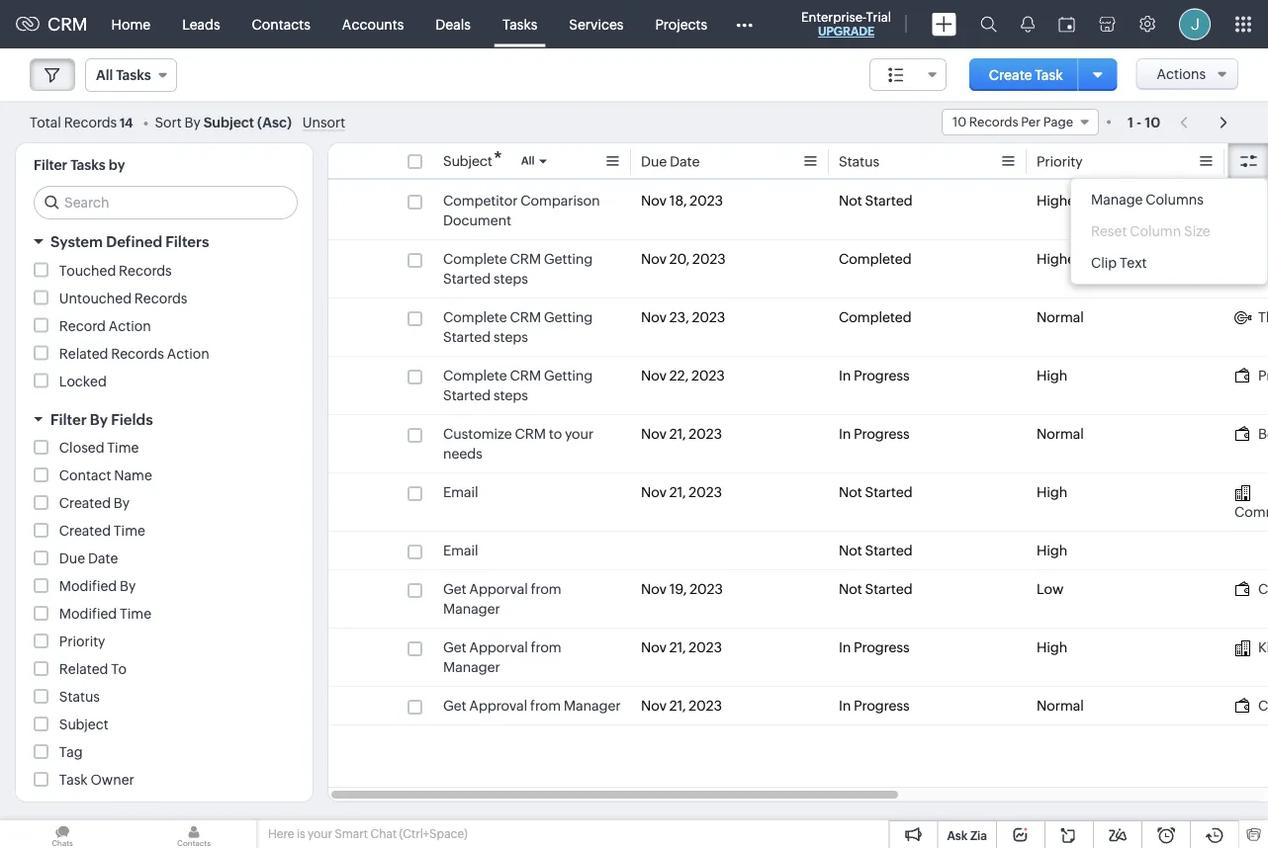 Task type: vqa. For each thing, say whether or not it's contained in the screenshot.


Task type: locate. For each thing, give the bounding box(es) containing it.
3 nov 21, 2023 from the top
[[641, 640, 722, 656]]

contacts link
[[236, 0, 326, 48]]

0 vertical spatial subject
[[203, 114, 254, 130]]

1 horizontal spatial action
[[167, 346, 209, 362]]

all inside field
[[96, 67, 113, 83]]

1 get apporval from manager from the top
[[443, 582, 562, 617]]

records left the 14
[[64, 114, 117, 130]]

2 vertical spatial from
[[530, 698, 561, 714]]

from
[[531, 582, 562, 597], [531, 640, 562, 656], [530, 698, 561, 714]]

apporval
[[469, 582, 528, 597], [469, 640, 528, 656]]

task right "create"
[[1035, 67, 1063, 83]]

competitor comparison document link
[[443, 191, 621, 230]]

action up filter by fields dropdown button
[[167, 346, 209, 362]]

modified down modified by
[[59, 606, 117, 622]]

normal for be
[[1037, 426, 1084, 442]]

subject up tag
[[59, 717, 108, 733]]

clip
[[1091, 255, 1117, 271]]

7 nov from the top
[[641, 582, 667, 597]]

2023 for competitor comparison document link
[[690, 193, 723, 209]]

1 horizontal spatial priority
[[1037, 154, 1083, 170]]

contact name
[[59, 468, 152, 484]]

crm for nov 20, 2023
[[510, 251, 541, 267]]

filter inside filter by fields dropdown button
[[50, 411, 87, 428]]

all right the * at the top of the page
[[521, 155, 535, 167]]

3 complete from the top
[[443, 368, 507, 384]]

1 high from the top
[[1037, 368, 1068, 384]]

0 vertical spatial your
[[565, 426, 594, 442]]

records for untouched
[[134, 290, 187, 306]]

All Tasks field
[[85, 58, 177, 92]]

text
[[1120, 255, 1147, 271]]

0 vertical spatial completed
[[839, 251, 912, 267]]

0 vertical spatial complete
[[443, 251, 507, 267]]

in progress for complete crm getting started steps
[[839, 368, 910, 384]]

completed
[[839, 251, 912, 267], [839, 310, 912, 325]]

10 inside 10 records per page field
[[953, 115, 967, 130]]

2 vertical spatial normal
[[1037, 698, 1084, 714]]

tag
[[59, 745, 83, 761]]

1 related from the top
[[59, 346, 108, 362]]

apporval for nov 21, 2023
[[469, 640, 528, 656]]

1 not from the top
[[839, 193, 862, 209]]

filter up closed at the bottom left of page
[[50, 411, 87, 428]]

2 not started from the top
[[839, 485, 913, 501]]

2 in from the top
[[839, 426, 851, 442]]

2 not from the top
[[839, 485, 862, 501]]

records down the record action
[[111, 346, 164, 362]]

0 vertical spatial related
[[59, 346, 108, 362]]

1 vertical spatial email link
[[443, 541, 478, 561]]

1 vertical spatial complete crm getting started steps
[[443, 310, 593, 345]]

0 vertical spatial all
[[96, 67, 113, 83]]

1 created from the top
[[59, 496, 111, 511]]

1 email from the top
[[443, 485, 478, 501]]

1 complete crm getting started steps link from the top
[[443, 249, 621, 289]]

1 in from the top
[[839, 368, 851, 384]]

3 from from the top
[[530, 698, 561, 714]]

create task
[[989, 67, 1063, 83]]

related up locked
[[59, 346, 108, 362]]

get apporval from manager
[[443, 582, 562, 617], [443, 640, 562, 676]]

nov 21, 2023 for email
[[641, 485, 722, 501]]

nov 21, 2023 for get apporval from manager
[[641, 640, 722, 656]]

get for normal
[[443, 698, 466, 714]]

4 progress from the top
[[854, 698, 910, 714]]

1 from from the top
[[531, 582, 562, 597]]

steps
[[494, 271, 528, 287], [494, 329, 528, 345], [494, 388, 528, 404]]

time for modified time
[[120, 606, 151, 622]]

nov for nov 23, 2023's complete crm getting started steps link
[[641, 310, 667, 325]]

email link
[[443, 483, 478, 503], [443, 541, 478, 561]]

8 nov from the top
[[641, 640, 667, 656]]

modified for modified by
[[59, 579, 117, 595]]

2 complete from the top
[[443, 310, 507, 325]]

1 vertical spatial subject
[[443, 153, 492, 169]]

accounts link
[[326, 0, 420, 48]]

1 vertical spatial email
[[443, 543, 478, 559]]

0 vertical spatial be
[[1258, 251, 1268, 267]]

1 vertical spatial complete crm getting started steps link
[[443, 308, 621, 347]]

0 horizontal spatial due date
[[59, 551, 118, 567]]

th link
[[1235, 308, 1268, 327]]

in progress for get apporval from manager
[[839, 640, 910, 656]]

2 vertical spatial complete
[[443, 368, 507, 384]]

contacts image
[[132, 821, 256, 849]]

2023 for nov 21, 2023's the get apporval from manager link
[[689, 640, 722, 656]]

by up "modified time"
[[120, 579, 136, 595]]

2 be link from the top
[[1235, 424, 1268, 444]]

3 steps from the top
[[494, 388, 528, 404]]

time down created by
[[114, 523, 145, 539]]

complete crm getting started steps link for nov 20, 2023
[[443, 249, 621, 289]]

1 getting from the top
[[544, 251, 593, 267]]

1 horizontal spatial task
[[1035, 67, 1063, 83]]

high for comm
[[1037, 485, 1068, 501]]

your
[[565, 426, 594, 442], [308, 828, 332, 841]]

0 vertical spatial priority
[[1037, 154, 1083, 170]]

tasks up the 14
[[116, 67, 151, 83]]

owner
[[91, 773, 134, 788]]

by for created
[[114, 496, 130, 511]]

0 horizontal spatial tasks
[[70, 157, 105, 173]]

4 in progress from the top
[[839, 698, 910, 714]]

2 vertical spatial tasks
[[70, 157, 105, 173]]

by for modified
[[120, 579, 136, 595]]

by down the name
[[114, 496, 130, 511]]

ki
[[1258, 640, 1268, 656]]

(asc)
[[257, 114, 292, 130]]

0 horizontal spatial date
[[88, 551, 118, 567]]

comm link
[[1235, 483, 1268, 522]]

2023
[[690, 193, 723, 209], [692, 251, 726, 267], [692, 310, 725, 325], [692, 368, 725, 384], [689, 426, 722, 442], [689, 485, 722, 501], [690, 582, 723, 597], [689, 640, 722, 656], [689, 698, 722, 714]]

0 vertical spatial get apporval from manager
[[443, 582, 562, 617]]

0 vertical spatial email link
[[443, 483, 478, 503]]

2 vertical spatial get
[[443, 698, 466, 714]]

getting for nov 20, 2023
[[544, 251, 593, 267]]

2 completed from the top
[[839, 310, 912, 325]]

tasks link
[[487, 0, 553, 48]]

1 vertical spatial date
[[88, 551, 118, 567]]

0 vertical spatial created
[[59, 496, 111, 511]]

by for filter
[[90, 411, 108, 428]]

4 21, from the top
[[669, 698, 686, 714]]

0 vertical spatial task
[[1035, 67, 1063, 83]]

1 vertical spatial get apporval from manager link
[[443, 638, 621, 678]]

0 vertical spatial getting
[[544, 251, 593, 267]]

clip text
[[1091, 255, 1147, 271]]

3 complete crm getting started steps link from the top
[[443, 366, 621, 406]]

progress for get approval from manager
[[854, 698, 910, 714]]

nov 21, 2023 for get approval from manager
[[641, 698, 722, 714]]

1 normal from the top
[[1037, 310, 1084, 325]]

0 horizontal spatial your
[[308, 828, 332, 841]]

nov for competitor comparison document link
[[641, 193, 667, 209]]

2 vertical spatial complete crm getting started steps link
[[443, 366, 621, 406]]

2 progress from the top
[[854, 426, 910, 442]]

by up "closed time"
[[90, 411, 108, 428]]

4 high from the top
[[1037, 640, 1068, 656]]

row group containing competitor comparison document
[[328, 182, 1268, 726]]

2 get from the top
[[443, 640, 466, 656]]

progress for customize crm to your needs
[[854, 426, 910, 442]]

2 email link from the top
[[443, 541, 478, 561]]

be down pr at the top right of page
[[1258, 426, 1268, 442]]

0 vertical spatial complete crm getting started steps
[[443, 251, 593, 287]]

0 vertical spatial modified
[[59, 579, 117, 595]]

tasks inside all tasks field
[[116, 67, 151, 83]]

filter for filter by fields
[[50, 411, 87, 428]]

1 progress from the top
[[854, 368, 910, 384]]

date up nov 18, 2023 at right top
[[670, 154, 700, 170]]

2 vertical spatial getting
[[544, 368, 593, 384]]

get apporval from manager for nov 19, 2023
[[443, 582, 562, 617]]

0 horizontal spatial all
[[96, 67, 113, 83]]

related left to
[[59, 662, 108, 678]]

0 vertical spatial status
[[839, 154, 880, 170]]

2 related from the top
[[59, 662, 108, 678]]

create task button
[[969, 58, 1083, 91]]

3 21, from the top
[[669, 640, 686, 656]]

1 steps from the top
[[494, 271, 528, 287]]

0 horizontal spatial task
[[59, 773, 88, 788]]

1 vertical spatial be link
[[1235, 424, 1268, 444]]

1 vertical spatial tasks
[[116, 67, 151, 83]]

5 nov from the top
[[641, 426, 667, 442]]

2 getting from the top
[[544, 310, 593, 325]]

be
[[1258, 251, 1268, 267], [1258, 426, 1268, 442]]

1 vertical spatial priority
[[59, 634, 105, 650]]

3 complete crm getting started steps from the top
[[443, 368, 593, 404]]

subject left the * at the top of the page
[[443, 153, 492, 169]]

related for related records action
[[59, 346, 108, 362]]

subject inside subject *
[[443, 153, 492, 169]]

18,
[[669, 193, 687, 209]]

2 horizontal spatial tasks
[[502, 16, 537, 32]]

complete for nov 22, 2023
[[443, 368, 507, 384]]

1 vertical spatial get apporval from manager
[[443, 640, 562, 676]]

time for created time
[[114, 523, 145, 539]]

1 completed from the top
[[839, 251, 912, 267]]

0 vertical spatial due
[[641, 154, 667, 170]]

2 apporval from the top
[[469, 640, 528, 656]]

status
[[839, 154, 880, 170], [59, 689, 100, 705]]

1 vertical spatial status
[[59, 689, 100, 705]]

0 horizontal spatial action
[[108, 318, 151, 334]]

time for closed time
[[107, 440, 139, 456]]

all tasks
[[96, 67, 151, 83]]

1 not started from the top
[[839, 193, 913, 209]]

1 vertical spatial steps
[[494, 329, 528, 345]]

getting
[[544, 251, 593, 267], [544, 310, 593, 325], [544, 368, 593, 384]]

not started for nov 18, 2023
[[839, 193, 913, 209]]

time down modified by
[[120, 606, 151, 622]]

signals element
[[1009, 0, 1047, 48]]

1 apporval from the top
[[469, 582, 528, 597]]

1 vertical spatial getting
[[544, 310, 593, 325]]

2 nov 21, 2023 from the top
[[641, 485, 722, 501]]

2 highest from the top
[[1037, 251, 1087, 267]]

2023 for first email link from the top
[[689, 485, 722, 501]]

records down touched records
[[134, 290, 187, 306]]

1 horizontal spatial due date
[[641, 154, 700, 170]]

0 horizontal spatial status
[[59, 689, 100, 705]]

1 vertical spatial get
[[443, 640, 466, 656]]

customize crm to your needs link
[[443, 424, 621, 464]]

records down defined at the top left
[[119, 263, 172, 278]]

highest left clip
[[1037, 251, 1087, 267]]

0 vertical spatial be link
[[1235, 249, 1268, 269]]

complete crm getting started steps for nov 23, 2023
[[443, 310, 593, 345]]

3 in progress from the top
[[839, 640, 910, 656]]

0 vertical spatial get
[[443, 582, 466, 597]]

1 complete crm getting started steps from the top
[[443, 251, 593, 287]]

4 nov 21, 2023 from the top
[[641, 698, 722, 714]]

crm inside customize crm to your needs
[[515, 426, 546, 442]]

2 complete crm getting started steps from the top
[[443, 310, 593, 345]]

0 horizontal spatial subject
[[59, 717, 108, 733]]

subject left the (asc)
[[203, 114, 254, 130]]

modified up "modified time"
[[59, 579, 117, 595]]

total
[[30, 114, 61, 130]]

1 in progress from the top
[[839, 368, 910, 384]]

by right sort
[[185, 114, 201, 130]]

1 vertical spatial all
[[521, 155, 535, 167]]

crm
[[47, 14, 88, 34], [510, 251, 541, 267], [510, 310, 541, 325], [510, 368, 541, 384], [515, 426, 546, 442]]

time
[[107, 440, 139, 456], [114, 523, 145, 539], [120, 606, 151, 622]]

1 vertical spatial time
[[114, 523, 145, 539]]

action up related records action on the top left of page
[[108, 318, 151, 334]]

home
[[111, 16, 150, 32]]

be up th
[[1258, 251, 1268, 267]]

0 horizontal spatial 10
[[953, 115, 967, 130]]

filter
[[34, 157, 67, 173], [50, 411, 87, 428]]

unsort
[[302, 114, 345, 130]]

due up modified by
[[59, 551, 85, 567]]

Search text field
[[35, 187, 297, 219]]

competitor
[[443, 193, 518, 209]]

complete crm getting started steps link
[[443, 249, 621, 289], [443, 308, 621, 347], [443, 366, 621, 406]]

complete crm getting started steps
[[443, 251, 593, 287], [443, 310, 593, 345], [443, 368, 593, 404]]

3 nov from the top
[[641, 310, 667, 325]]

priority up related to
[[59, 634, 105, 650]]

0 vertical spatial filter
[[34, 157, 67, 173]]

by inside dropdown button
[[90, 411, 108, 428]]

priority
[[1037, 154, 1083, 170], [59, 634, 105, 650]]

2 get apporval from manager link from the top
[[443, 638, 621, 678]]

task owner
[[59, 773, 134, 788]]

4 in from the top
[[839, 698, 851, 714]]

created down created by
[[59, 523, 111, 539]]

complete crm getting started steps for nov 20, 2023
[[443, 251, 593, 287]]

2 vertical spatial subject
[[59, 717, 108, 733]]

1 horizontal spatial 10
[[1145, 114, 1160, 130]]

1 21, from the top
[[669, 426, 686, 442]]

0 vertical spatial tasks
[[502, 16, 537, 32]]

2 email from the top
[[443, 543, 478, 559]]

1 vertical spatial highest
[[1037, 251, 1087, 267]]

2 high from the top
[[1037, 485, 1068, 501]]

2 21, from the top
[[669, 485, 686, 501]]

not for nov 19, 2023
[[839, 582, 862, 597]]

be link down fe link
[[1235, 249, 1268, 269]]

progress for get apporval from manager
[[854, 640, 910, 656]]

complete crm getting started steps for nov 22, 2023
[[443, 368, 593, 404]]

low
[[1037, 582, 1064, 597]]

chats image
[[0, 821, 125, 849]]

record action
[[59, 318, 151, 334]]

2 in progress from the top
[[839, 426, 910, 442]]

4 nov from the top
[[641, 368, 667, 384]]

untouched records
[[59, 290, 187, 306]]

records for total
[[64, 114, 117, 130]]

1 vertical spatial created
[[59, 523, 111, 539]]

2 vertical spatial manager
[[564, 698, 621, 714]]

services link
[[553, 0, 640, 48]]

total records 14
[[30, 114, 133, 130]]

1 email link from the top
[[443, 483, 478, 503]]

10 right -
[[1145, 114, 1160, 130]]

smart
[[335, 828, 368, 841]]

progress for complete crm getting started steps
[[854, 368, 910, 384]]

getting for nov 22, 2023
[[544, 368, 593, 384]]

2 steps from the top
[[494, 329, 528, 345]]

ki link
[[1235, 638, 1268, 658]]

2 get apporval from manager from the top
[[443, 640, 562, 676]]

1 nov 21, 2023 from the top
[[641, 426, 722, 442]]

2 vertical spatial time
[[120, 606, 151, 622]]

from for low
[[531, 582, 562, 597]]

time up the name
[[107, 440, 139, 456]]

tasks for filter tasks by
[[70, 157, 105, 173]]

related
[[59, 346, 108, 362], [59, 662, 108, 678]]

1 get apporval from manager link from the top
[[443, 580, 621, 619]]

due date up 18,
[[641, 154, 700, 170]]

0 horizontal spatial priority
[[59, 634, 105, 650]]

6 nov from the top
[[641, 485, 667, 501]]

filter down total
[[34, 157, 67, 173]]

1 - 10
[[1128, 114, 1160, 130]]

tasks right the deals
[[502, 16, 537, 32]]

3 getting from the top
[[544, 368, 593, 384]]

3 progress from the top
[[854, 640, 910, 656]]

due date up modified by
[[59, 551, 118, 567]]

due up nov 18, 2023 at right top
[[641, 154, 667, 170]]

1 vertical spatial due
[[59, 551, 85, 567]]

0 vertical spatial time
[[107, 440, 139, 456]]

row group
[[328, 182, 1268, 726]]

0 vertical spatial steps
[[494, 271, 528, 287]]

relate
[[1235, 154, 1268, 170]]

4 not from the top
[[839, 582, 862, 597]]

nov 21, 2023
[[641, 426, 722, 442], [641, 485, 722, 501], [641, 640, 722, 656], [641, 698, 722, 714]]

1 vertical spatial from
[[531, 640, 562, 656]]

2 from from the top
[[531, 640, 562, 656]]

2023 for customize crm to your needs link
[[689, 426, 722, 442]]

1 horizontal spatial subject
[[203, 114, 254, 130]]

getting for nov 23, 2023
[[544, 310, 593, 325]]

name
[[114, 468, 152, 484]]

get apporval from manager for nov 21, 2023
[[443, 640, 562, 676]]

started
[[865, 193, 913, 209], [443, 271, 491, 287], [443, 329, 491, 345], [443, 388, 491, 404], [865, 485, 913, 501], [865, 543, 913, 559], [865, 582, 913, 597]]

tasks for all tasks
[[116, 67, 151, 83]]

0 vertical spatial manager
[[443, 601, 500, 617]]

1 vertical spatial normal
[[1037, 426, 1084, 442]]

records inside field
[[969, 115, 1018, 130]]

2 complete crm getting started steps link from the top
[[443, 308, 621, 347]]

1 vertical spatial complete
[[443, 310, 507, 325]]

here is your smart chat (ctrl+space)
[[268, 828, 468, 841]]

2 be from the top
[[1258, 426, 1268, 442]]

0 vertical spatial email
[[443, 485, 478, 501]]

1 complete from the top
[[443, 251, 507, 267]]

records left the per
[[969, 115, 1018, 130]]

pr
[[1258, 368, 1268, 384]]

1 be link from the top
[[1235, 249, 1268, 269]]

10 left the per
[[953, 115, 967, 130]]

1 nov from the top
[[641, 193, 667, 209]]

1 horizontal spatial your
[[565, 426, 594, 442]]

created time
[[59, 523, 145, 539]]

1 vertical spatial task
[[59, 773, 88, 788]]

3 not from the top
[[839, 543, 862, 559]]

task down tag
[[59, 773, 88, 788]]

1 highest from the top
[[1037, 193, 1087, 209]]

3 get from the top
[[443, 698, 466, 714]]

None field
[[869, 58, 947, 91]]

from for normal
[[530, 698, 561, 714]]

your right to
[[565, 426, 594, 442]]

get apporval from manager link for nov 19, 2023
[[443, 580, 621, 619]]

steps for nov 22, 2023
[[494, 388, 528, 404]]

4 not started from the top
[[839, 582, 913, 597]]

0 vertical spatial due date
[[641, 154, 700, 170]]

9 nov from the top
[[641, 698, 667, 714]]

tasks inside tasks link
[[502, 16, 537, 32]]

1 horizontal spatial due
[[641, 154, 667, 170]]

2 horizontal spatial subject
[[443, 153, 492, 169]]

contact
[[59, 468, 111, 484]]

0 vertical spatial get apporval from manager link
[[443, 580, 621, 619]]

steps for nov 23, 2023
[[494, 329, 528, 345]]

priority down page
[[1037, 154, 1083, 170]]

1 horizontal spatial date
[[670, 154, 700, 170]]

2 normal from the top
[[1037, 426, 1084, 442]]

2 vertical spatial complete crm getting started steps
[[443, 368, 593, 404]]

crm for nov 21, 2023
[[515, 426, 546, 442]]

highest left manage in the right of the page
[[1037, 193, 1087, 209]]

1 vertical spatial be
[[1258, 426, 1268, 442]]

1 vertical spatial manager
[[443, 660, 500, 676]]

3 in from the top
[[839, 640, 851, 656]]

2 created from the top
[[59, 523, 111, 539]]

all up total records 14
[[96, 67, 113, 83]]

1 vertical spatial related
[[59, 662, 108, 678]]

not started for nov 19, 2023
[[839, 582, 913, 597]]

in progress for customize crm to your needs
[[839, 426, 910, 442]]

date
[[670, 154, 700, 170], [88, 551, 118, 567]]

1 vertical spatial modified
[[59, 606, 117, 622]]

complete for nov 20, 2023
[[443, 251, 507, 267]]

nov 21, 2023 for customize crm to your needs
[[641, 426, 722, 442]]

deals
[[436, 16, 471, 32]]

1 horizontal spatial tasks
[[116, 67, 151, 83]]

to
[[111, 662, 127, 678]]

touched
[[59, 263, 116, 278]]

2 modified from the top
[[59, 606, 117, 622]]

2 nov from the top
[[641, 251, 667, 267]]

0 vertical spatial apporval
[[469, 582, 528, 597]]

1 vertical spatial filter
[[50, 411, 87, 428]]

from inside get approval from manager link
[[530, 698, 561, 714]]

highest for not started
[[1037, 193, 1087, 209]]

in progress for get approval from manager
[[839, 698, 910, 714]]

1 get from the top
[[443, 582, 466, 597]]

in for get approval from manager
[[839, 698, 851, 714]]

your right is
[[308, 828, 332, 841]]

2023 for get approval from manager link
[[689, 698, 722, 714]]

date down created time
[[88, 551, 118, 567]]

created down the contact
[[59, 496, 111, 511]]

sort
[[155, 114, 182, 130]]

in for customize crm to your needs
[[839, 426, 851, 442]]

be link down pr "link"
[[1235, 424, 1268, 444]]

2023 for nov 19, 2023 the get apporval from manager link
[[690, 582, 723, 597]]

0 vertical spatial complete crm getting started steps link
[[443, 249, 621, 289]]

0 vertical spatial from
[[531, 582, 562, 597]]

1 modified from the top
[[59, 579, 117, 595]]

tasks left by
[[70, 157, 105, 173]]

related to
[[59, 662, 127, 678]]

1 be from the top
[[1258, 251, 1268, 267]]

1 vertical spatial completed
[[839, 310, 912, 325]]

0 vertical spatial normal
[[1037, 310, 1084, 325]]



Task type: describe. For each thing, give the bounding box(es) containing it.
create menu image
[[932, 12, 957, 36]]

related for related to
[[59, 662, 108, 678]]

3 high from the top
[[1037, 543, 1068, 559]]

21, for get apporval from manager
[[669, 640, 686, 656]]

untouched
[[59, 290, 132, 306]]

needs
[[443, 446, 482, 462]]

defined
[[106, 233, 162, 251]]

projects link
[[640, 0, 723, 48]]

be link for highest
[[1235, 249, 1268, 269]]

from for high
[[531, 640, 562, 656]]

filters
[[166, 233, 209, 251]]

in for complete crm getting started steps
[[839, 368, 851, 384]]

steps for nov 20, 2023
[[494, 271, 528, 287]]

nov 19, 2023
[[641, 582, 723, 597]]

manage columns
[[1091, 192, 1204, 208]]

trial
[[866, 9, 891, 24]]

not for nov 21, 2023
[[839, 485, 862, 501]]

crm for nov 22, 2023
[[510, 368, 541, 384]]

comm
[[1235, 504, 1268, 520]]

nov for complete crm getting started steps link related to nov 22, 2023
[[641, 368, 667, 384]]

search element
[[968, 0, 1009, 48]]

Other Modules field
[[723, 8, 766, 40]]

calendar image
[[1058, 16, 1075, 32]]

filter by fields button
[[16, 402, 313, 437]]

complete for nov 23, 2023
[[443, 310, 507, 325]]

sort by subject (asc)
[[155, 114, 292, 130]]

nov for first email link from the top
[[641, 485, 667, 501]]

email for first email link from the top
[[443, 485, 478, 501]]

1 vertical spatial your
[[308, 828, 332, 841]]

all for all tasks
[[96, 67, 113, 83]]

21, for customize crm to your needs
[[669, 426, 686, 442]]

profile image
[[1179, 8, 1211, 40]]

0 vertical spatial action
[[108, 318, 151, 334]]

complete crm getting started steps link for nov 23, 2023
[[443, 308, 621, 347]]

enterprise-trial upgrade
[[801, 9, 891, 38]]

*
[[493, 148, 503, 171]]

here
[[268, 828, 294, 841]]

manager for high
[[443, 660, 500, 676]]

record
[[59, 318, 106, 334]]

filter for filter tasks by
[[34, 157, 67, 173]]

system defined filters
[[50, 233, 209, 251]]

page
[[1043, 115, 1073, 130]]

signals image
[[1021, 16, 1035, 33]]

23,
[[669, 310, 689, 325]]

closed
[[59, 440, 104, 456]]

pr link
[[1235, 366, 1268, 386]]

created for created by
[[59, 496, 111, 511]]

ask zia
[[947, 829, 987, 843]]

modified for modified time
[[59, 606, 117, 622]]

upgrade
[[818, 25, 875, 38]]

(ctrl+space)
[[399, 828, 468, 841]]

nov 23, 2023
[[641, 310, 725, 325]]

1
[[1128, 114, 1134, 130]]

approval
[[469, 698, 527, 714]]

related records action
[[59, 346, 209, 362]]

system defined filters button
[[16, 225, 313, 260]]

chat
[[370, 828, 397, 841]]

nov for nov 21, 2023's the get apporval from manager link
[[641, 640, 667, 656]]

get approval from manager
[[443, 698, 621, 714]]

get for low
[[443, 582, 466, 597]]

leads link
[[166, 0, 236, 48]]

profile element
[[1167, 0, 1223, 48]]

zia
[[970, 829, 987, 843]]

contacts
[[252, 16, 310, 32]]

nov 18, 2023
[[641, 193, 723, 209]]

get apporval from manager link for nov 21, 2023
[[443, 638, 621, 678]]

fe link
[[1235, 191, 1268, 211]]

-
[[1137, 114, 1142, 130]]

task inside button
[[1035, 67, 1063, 83]]

high for pr
[[1037, 368, 1068, 384]]

complete crm getting started steps link for nov 22, 2023
[[443, 366, 621, 406]]

19,
[[669, 582, 687, 597]]

system
[[50, 233, 103, 251]]

records for touched
[[119, 263, 172, 278]]

1 vertical spatial action
[[167, 346, 209, 362]]

14
[[120, 115, 133, 130]]

get approval from manager link
[[443, 696, 621, 716]]

email for 1st email link from the bottom
[[443, 543, 478, 559]]

deals link
[[420, 0, 487, 48]]

records for 10
[[969, 115, 1018, 130]]

1 horizontal spatial status
[[839, 154, 880, 170]]

closed time
[[59, 440, 139, 456]]

3 normal from the top
[[1037, 698, 1084, 714]]

by for sort
[[185, 114, 201, 130]]

apporval for nov 19, 2023
[[469, 582, 528, 597]]

not started for nov 21, 2023
[[839, 485, 913, 501]]

be for normal
[[1258, 426, 1268, 442]]

create menu element
[[920, 0, 968, 48]]

21, for email
[[669, 485, 686, 501]]

manager for low
[[443, 601, 500, 617]]

get for high
[[443, 640, 466, 656]]

search image
[[980, 16, 997, 33]]

enterprise-
[[801, 9, 866, 24]]

2023 for nov 23, 2023's complete crm getting started steps link
[[692, 310, 725, 325]]

manage
[[1091, 192, 1143, 208]]

be link for normal
[[1235, 424, 1268, 444]]

created by
[[59, 496, 130, 511]]

customize
[[443, 426, 512, 442]]

records for related
[[111, 346, 164, 362]]

1 vertical spatial due date
[[59, 551, 118, 567]]

document
[[443, 213, 511, 229]]

3 not started from the top
[[839, 543, 913, 559]]

home link
[[96, 0, 166, 48]]

0 horizontal spatial due
[[59, 551, 85, 567]]

0 vertical spatial date
[[670, 154, 700, 170]]

locked
[[59, 373, 107, 389]]

created for created time
[[59, 523, 111, 539]]

leads
[[182, 16, 220, 32]]

competitor comparison document
[[443, 193, 600, 229]]

10 records per page
[[953, 115, 1073, 130]]

filter by fields
[[50, 411, 153, 428]]

in for get apporval from manager
[[839, 640, 851, 656]]

fields
[[111, 411, 153, 428]]

crm link
[[16, 14, 88, 34]]

fe
[[1258, 193, 1268, 209]]

touched records
[[59, 263, 172, 278]]

nov 20, 2023
[[641, 251, 726, 267]]

completed for nov 23, 2023
[[839, 310, 912, 325]]

modified time
[[59, 606, 151, 622]]

filter tasks by
[[34, 157, 125, 173]]

size image
[[888, 66, 904, 84]]

crm for nov 23, 2023
[[510, 310, 541, 325]]

columns
[[1146, 192, 1204, 208]]

not for nov 18, 2023
[[839, 193, 862, 209]]

create
[[989, 67, 1032, 83]]

nov for nov 20, 2023 complete crm getting started steps link
[[641, 251, 667, 267]]

normal for th
[[1037, 310, 1084, 325]]

ask
[[947, 829, 968, 843]]

nov for nov 19, 2023 the get apporval from manager link
[[641, 582, 667, 597]]

manager for normal
[[564, 698, 621, 714]]

actions
[[1157, 66, 1206, 82]]

subject for subject
[[59, 717, 108, 733]]

th
[[1258, 310, 1268, 325]]

comparison
[[521, 193, 600, 209]]

per
[[1021, 115, 1041, 130]]

all for all
[[521, 155, 535, 167]]

2023 for nov 20, 2023 complete crm getting started steps link
[[692, 251, 726, 267]]

completed for nov 20, 2023
[[839, 251, 912, 267]]

your inside customize crm to your needs
[[565, 426, 594, 442]]

accounts
[[342, 16, 404, 32]]

subject for subject *
[[443, 153, 492, 169]]

21, for get approval from manager
[[669, 698, 686, 714]]

modified by
[[59, 579, 136, 595]]

nov 22, 2023
[[641, 368, 725, 384]]

10 Records Per Page field
[[942, 109, 1099, 136]]

high for ki
[[1037, 640, 1068, 656]]



